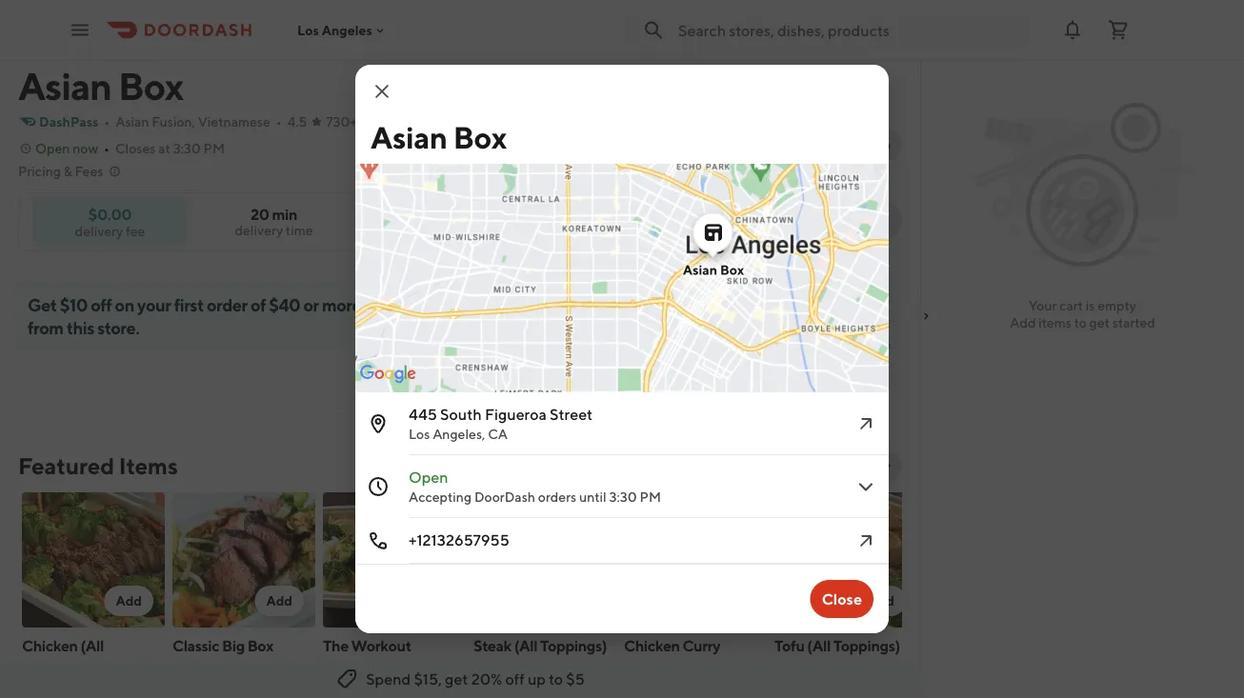 Task type: vqa. For each thing, say whether or not it's contained in the screenshot.


Task type: describe. For each thing, give the bounding box(es) containing it.
next button of carousel image
[[880, 459, 895, 474]]

or
[[304, 295, 319, 315]]

at
[[158, 141, 170, 156]]

closes
[[115, 141, 156, 156]]

started
[[1113, 315, 1156, 331]]

20 inside delivery 20 min
[[747, 221, 762, 235]]

orders
[[538, 489, 577, 505]]

your cart is empty add items to get started
[[1011, 298, 1156, 331]]

empty
[[1098, 298, 1137, 314]]

to for up
[[549, 671, 563, 689]]

doordash
[[475, 489, 536, 505]]

angeles
[[322, 22, 373, 38]]

get
[[28, 295, 57, 315]]

0.8
[[418, 114, 439, 130]]

is
[[1087, 298, 1096, 314]]

los angeles button
[[297, 22, 388, 38]]

445 south figueroa street los angeles, ca
[[409, 406, 593, 442]]

• closes at 3:30 pm
[[104, 141, 225, 156]]

get inside your cart is empty add items to get started
[[1090, 315, 1110, 331]]

4.5
[[288, 114, 307, 130]]

more info
[[831, 137, 891, 153]]

0.8 mi •
[[418, 114, 468, 130]]

delivery
[[739, 204, 791, 220]]

get $10 off on your first order of $40 or more from this store.
[[28, 295, 361, 338]]

1 click item image from the top
[[855, 413, 878, 436]]

the workout image
[[323, 493, 466, 628]]

toppings) inside the "chicken (all toppings)"
[[22, 658, 89, 676]]

angeles,
[[433, 427, 486, 442]]

cart
[[1060, 298, 1084, 314]]

accepting
[[409, 489, 472, 505]]

toppings) for tofu (all toppings)
[[834, 637, 901, 655]]

$15,
[[414, 671, 442, 689]]

close button
[[811, 581, 874, 619]]

$10
[[60, 295, 88, 315]]

street
[[550, 406, 593, 424]]

(all for steak
[[514, 637, 538, 655]]

fees
[[75, 163, 103, 179]]

your
[[137, 295, 171, 315]]

your
[[1030, 298, 1058, 314]]

add for tofu (all toppings)
[[869, 593, 895, 609]]

steak (all toppings) image
[[474, 493, 617, 628]]

min inside 20 min delivery time
[[272, 205, 297, 224]]

the
[[323, 637, 349, 655]]

chicken for toppings)
[[22, 637, 78, 655]]

store.
[[97, 317, 139, 338]]

of
[[251, 295, 266, 315]]

map region
[[348, 131, 1080, 619]]

0 items, open order cart image
[[1108, 19, 1131, 41]]

off inside the get $10 off on your first order of $40 or more from this store.
[[91, 295, 112, 315]]

open accepting doordash orders until 3:30 pm
[[409, 469, 662, 505]]

los inside 445 south figueroa street los angeles, ca
[[409, 427, 430, 442]]

los angeles
[[297, 22, 373, 38]]

order methods option group
[[716, 201, 903, 239]]

south
[[441, 406, 482, 424]]

order
[[207, 295, 248, 315]]

close asian box image
[[371, 80, 394, 103]]

curry
[[683, 637, 721, 655]]

open for open accepting doordash orders until 3:30 pm
[[409, 469, 449, 487]]

group order button
[[578, 201, 701, 239]]

add inside your cart is empty add items to get started
[[1011, 315, 1037, 331]]

up
[[528, 671, 546, 689]]

select promotional banner element
[[434, 351, 487, 385]]

chicken (all toppings) image
[[22, 493, 165, 628]]

delivery inside 20 min delivery time
[[235, 223, 283, 238]]

ca
[[488, 427, 508, 442]]

$5
[[567, 671, 585, 689]]

15
[[842, 221, 853, 235]]

(all for tofu
[[808, 637, 831, 655]]

delivery inside the $0.00 delivery fee
[[75, 223, 123, 239]]

on
[[115, 295, 134, 315]]

asian box image
[[35, 0, 108, 50]]

20 inside 20 min delivery time
[[251, 205, 269, 224]]

pickup
[[837, 204, 880, 220]]

asian fusion, vietnamese
[[116, 114, 271, 130]]

fusion,
[[152, 114, 195, 130]]

info
[[866, 137, 891, 153]]

tofu (all toppings) image
[[775, 493, 918, 628]]

$17.19
[[775, 662, 810, 678]]

group
[[610, 212, 650, 228]]

steak (all toppings) $18.69
[[474, 637, 607, 678]]

open for open now
[[35, 141, 70, 156]]

now
[[73, 141, 98, 156]]

group order
[[610, 212, 690, 228]]

add for chicken (all toppings)
[[116, 593, 142, 609]]

3:30 inside the open accepting doordash orders until 3:30 pm
[[610, 489, 637, 505]]

add button for classic big box
[[255, 586, 304, 617]]

featured
[[18, 452, 114, 479]]

chicken curry $18.69
[[624, 637, 721, 678]]

powered by google image
[[360, 365, 417, 384]]

classic big box $84.38
[[173, 637, 274, 678]]

$16.81
[[323, 662, 361, 678]]

featured items
[[18, 452, 178, 479]]

spend $15, get 20% off up to $5
[[366, 671, 585, 689]]

add button for chicken (all toppings)
[[104, 586, 153, 617]]

open now
[[35, 141, 98, 156]]

figueroa
[[485, 406, 547, 424]]

chicken curry image
[[624, 493, 767, 628]]



Task type: locate. For each thing, give the bounding box(es) containing it.
dashpass
[[39, 114, 99, 130]]

0 horizontal spatial min
[[272, 205, 297, 224]]

pm down vietnamese
[[204, 141, 225, 156]]

los left 'angeles'
[[297, 22, 319, 38]]

los down 445
[[409, 427, 430, 442]]

1 horizontal spatial $18.69
[[624, 662, 665, 678]]

get down is
[[1090, 315, 1110, 331]]

asian
[[18, 63, 111, 108], [116, 114, 149, 130], [371, 119, 448, 155], [683, 262, 718, 278], [683, 262, 718, 278]]

1 horizontal spatial los
[[409, 427, 430, 442]]

delivery left fee at the left
[[75, 223, 123, 239]]

click item image down click item image
[[855, 530, 878, 553]]

classic
[[173, 637, 219, 655]]

• left 4.5
[[276, 114, 282, 130]]

0 horizontal spatial los
[[297, 22, 319, 38]]

click item image
[[855, 413, 878, 436], [855, 530, 878, 553]]

pm inside the open accepting doordash orders until 3:30 pm
[[640, 489, 662, 505]]

tofu (all toppings) $17.19
[[775, 637, 901, 678]]

1 $18.69 from the left
[[474, 662, 514, 678]]

(all right tofu at the right of the page
[[808, 637, 831, 655]]

0 vertical spatial off
[[91, 295, 112, 315]]

445
[[409, 406, 437, 424]]

min
[[272, 205, 297, 224], [764, 221, 783, 235], [856, 221, 875, 235]]

tofu
[[775, 637, 805, 655]]

2 horizontal spatial add button
[[857, 586, 907, 617]]

(all inside the "chicken (all toppings)"
[[81, 637, 104, 655]]

3:30 right at
[[173, 141, 201, 156]]

dashpass •
[[39, 114, 110, 130]]

min down delivery
[[764, 221, 783, 235]]

fee
[[126, 223, 145, 239]]

1 vertical spatial open
[[409, 469, 449, 487]]

1 horizontal spatial 3:30
[[610, 489, 637, 505]]

open inside the open accepting doordash orders until 3:30 pm
[[409, 469, 449, 487]]

2 $18.69 from the left
[[624, 662, 665, 678]]

0 vertical spatial pm
[[204, 141, 225, 156]]

$0.00
[[88, 205, 132, 223]]

asian box dialog
[[348, 65, 1080, 634]]

20%
[[472, 671, 503, 689]]

pricing & fees button
[[18, 162, 122, 181]]

1 vertical spatial to
[[549, 671, 563, 689]]

0 horizontal spatial 3:30
[[173, 141, 201, 156]]

off left on
[[91, 295, 112, 315]]

min inside pickup 15 min
[[856, 221, 875, 235]]

1 horizontal spatial pm
[[640, 489, 662, 505]]

1 vertical spatial off
[[506, 671, 525, 689]]

(all for chicken
[[81, 637, 104, 655]]

delivery
[[235, 223, 283, 238], [75, 223, 123, 239]]

1 horizontal spatial (all
[[514, 637, 538, 655]]

0 horizontal spatial toppings)
[[22, 658, 89, 676]]

to down cart
[[1075, 315, 1087, 331]]

ratings
[[360, 114, 401, 130]]

2 horizontal spatial (all
[[808, 637, 831, 655]]

0 horizontal spatial pm
[[204, 141, 225, 156]]

los
[[297, 22, 319, 38], [409, 427, 430, 442]]

2 click item image from the top
[[855, 530, 878, 553]]

2 (all from the left
[[514, 637, 538, 655]]

min for delivery
[[764, 221, 783, 235]]

min for pickup
[[856, 221, 875, 235]]

open
[[35, 141, 70, 156], [409, 469, 449, 487]]

asian box
[[18, 63, 183, 108], [371, 119, 507, 155], [683, 262, 745, 278], [683, 262, 745, 278]]

1 chicken from the left
[[22, 637, 78, 655]]

20
[[251, 205, 269, 224], [747, 221, 762, 235]]

to inside your cart is empty add items to get started
[[1075, 315, 1087, 331]]

items
[[1039, 315, 1072, 331]]

0 horizontal spatial (all
[[81, 637, 104, 655]]

chicken (all toppings)
[[22, 637, 104, 676]]

min down pickup
[[856, 221, 875, 235]]

3:30
[[173, 141, 201, 156], [610, 489, 637, 505]]

steak
[[474, 637, 512, 655]]

order
[[653, 212, 690, 228]]

chicken inside "chicken curry $18.69"
[[624, 637, 680, 655]]

pm right until on the bottom left
[[640, 489, 662, 505]]

box inside classic big box $84.38
[[247, 637, 274, 655]]

classic big box image
[[173, 493, 316, 628]]

3 add button from the left
[[857, 586, 907, 617]]

pm
[[204, 141, 225, 156], [640, 489, 662, 505]]

1 vertical spatial 3:30
[[610, 489, 637, 505]]

1 horizontal spatial chicken
[[624, 637, 680, 655]]

chicken inside the "chicken (all toppings)"
[[22, 637, 78, 655]]

notification bell image
[[1062, 19, 1085, 41]]

(all inside tofu (all toppings) $17.19
[[808, 637, 831, 655]]

add for classic big box
[[266, 593, 293, 609]]

0 horizontal spatial get
[[445, 671, 468, 689]]

2 horizontal spatial toppings)
[[834, 637, 901, 655]]

toppings) inside the steak (all toppings) $18.69
[[541, 637, 607, 655]]

toppings) inside tofu (all toppings) $17.19
[[834, 637, 901, 655]]

3 (all from the left
[[808, 637, 831, 655]]

save
[[521, 212, 551, 228]]

from
[[28, 317, 63, 338]]

• right now
[[104, 141, 110, 156]]

(all inside the steak (all toppings) $18.69
[[514, 637, 538, 655]]

2 horizontal spatial min
[[856, 221, 875, 235]]

730+
[[326, 114, 357, 130]]

add button for tofu (all toppings)
[[857, 586, 907, 617]]

20 left time
[[251, 205, 269, 224]]

to right up
[[549, 671, 563, 689]]

1 horizontal spatial add button
[[255, 586, 304, 617]]

1 vertical spatial pm
[[640, 489, 662, 505]]

• right dashpass
[[104, 114, 110, 130]]

1 (all from the left
[[81, 637, 104, 655]]

0 horizontal spatial $18.69
[[474, 662, 514, 678]]

$84.38
[[173, 662, 215, 678]]

0 vertical spatial click item image
[[855, 413, 878, 436]]

save button
[[483, 201, 562, 239]]

$18.69 inside the steak (all toppings) $18.69
[[474, 662, 514, 678]]

0 horizontal spatial delivery
[[75, 223, 123, 239]]

get right $15, at the bottom left of the page
[[445, 671, 468, 689]]

big
[[222, 637, 245, 655]]

1 vertical spatial click item image
[[855, 530, 878, 553]]

pricing
[[18, 163, 61, 179]]

delivery left time
[[235, 223, 283, 238]]

&
[[64, 163, 72, 179]]

until
[[580, 489, 607, 505]]

open up accepting
[[409, 469, 449, 487]]

(all down chicken (all toppings) image
[[81, 637, 104, 655]]

1 horizontal spatial delivery
[[235, 223, 283, 238]]

get
[[1090, 315, 1110, 331], [445, 671, 468, 689]]

pricing & fees
[[18, 163, 103, 179]]

0 horizontal spatial chicken
[[22, 637, 78, 655]]

more
[[831, 137, 863, 153]]

1 horizontal spatial to
[[1075, 315, 1087, 331]]

2 chicken from the left
[[624, 637, 680, 655]]

add button
[[104, 586, 153, 617], [255, 586, 304, 617], [857, 586, 907, 617]]

$18.69
[[474, 662, 514, 678], [624, 662, 665, 678]]

None radio
[[716, 201, 814, 239], [802, 201, 903, 239], [716, 201, 814, 239], [802, 201, 903, 239]]

featured items heading
[[18, 451, 178, 481]]

to
[[1075, 315, 1087, 331], [549, 671, 563, 689]]

0 vertical spatial 3:30
[[173, 141, 201, 156]]

workout
[[351, 637, 412, 655]]

1 horizontal spatial get
[[1090, 315, 1110, 331]]

$18.69 down steak
[[474, 662, 514, 678]]

0 vertical spatial los
[[297, 22, 319, 38]]

0 horizontal spatial to
[[549, 671, 563, 689]]

mi
[[442, 114, 456, 130]]

3:30 right until on the bottom left
[[610, 489, 637, 505]]

1 horizontal spatial toppings)
[[541, 637, 607, 655]]

open menu image
[[69, 19, 92, 41]]

off left up
[[506, 671, 525, 689]]

1 horizontal spatial min
[[764, 221, 783, 235]]

toppings) for steak (all toppings)
[[541, 637, 607, 655]]

vietnamese
[[198, 114, 271, 130]]

$40
[[269, 295, 301, 315]]

1 vertical spatial get
[[445, 671, 468, 689]]

delivery 20 min
[[739, 204, 791, 235]]

$0.00 delivery fee
[[75, 205, 145, 239]]

• left 0.8
[[407, 114, 413, 130]]

more info button
[[800, 130, 903, 160]]

close
[[822, 591, 863, 609]]

click item image up click item image
[[855, 413, 878, 436]]

to for items
[[1075, 315, 1087, 331]]

2 add button from the left
[[255, 586, 304, 617]]

more
[[322, 295, 361, 315]]

min up $40
[[272, 205, 297, 224]]

0 horizontal spatial off
[[91, 295, 112, 315]]

first
[[174, 295, 204, 315]]

20 min delivery time
[[235, 205, 313, 238]]

0 horizontal spatial 20
[[251, 205, 269, 224]]

1 horizontal spatial off
[[506, 671, 525, 689]]

1 horizontal spatial open
[[409, 469, 449, 487]]

chicken for $18.69
[[624, 637, 680, 655]]

pickup 15 min
[[837, 204, 880, 235]]

chicken
[[22, 637, 78, 655], [624, 637, 680, 655]]

open up the pricing & fees
[[35, 141, 70, 156]]

click item image
[[855, 476, 878, 499]]

(all right steak
[[514, 637, 538, 655]]

toppings)
[[541, 637, 607, 655], [834, 637, 901, 655], [22, 658, 89, 676]]

0 vertical spatial get
[[1090, 315, 1110, 331]]

0 vertical spatial to
[[1075, 315, 1087, 331]]

+12132657955
[[409, 531, 510, 550]]

$18.69 right $5
[[624, 662, 665, 678]]

0 horizontal spatial open
[[35, 141, 70, 156]]

$18.69 inside "chicken curry $18.69"
[[624, 662, 665, 678]]

min inside delivery 20 min
[[764, 221, 783, 235]]

0 horizontal spatial add button
[[104, 586, 153, 617]]

1 add button from the left
[[104, 586, 153, 617]]

0 vertical spatial open
[[35, 141, 70, 156]]

this
[[66, 317, 94, 338]]

1 vertical spatial los
[[409, 427, 430, 442]]

items
[[119, 452, 178, 479]]

20 down delivery
[[747, 221, 762, 235]]

time
[[286, 223, 313, 238]]

730+ ratings •
[[326, 114, 413, 130]]

1 horizontal spatial 20
[[747, 221, 762, 235]]

• right mi
[[462, 114, 468, 130]]



